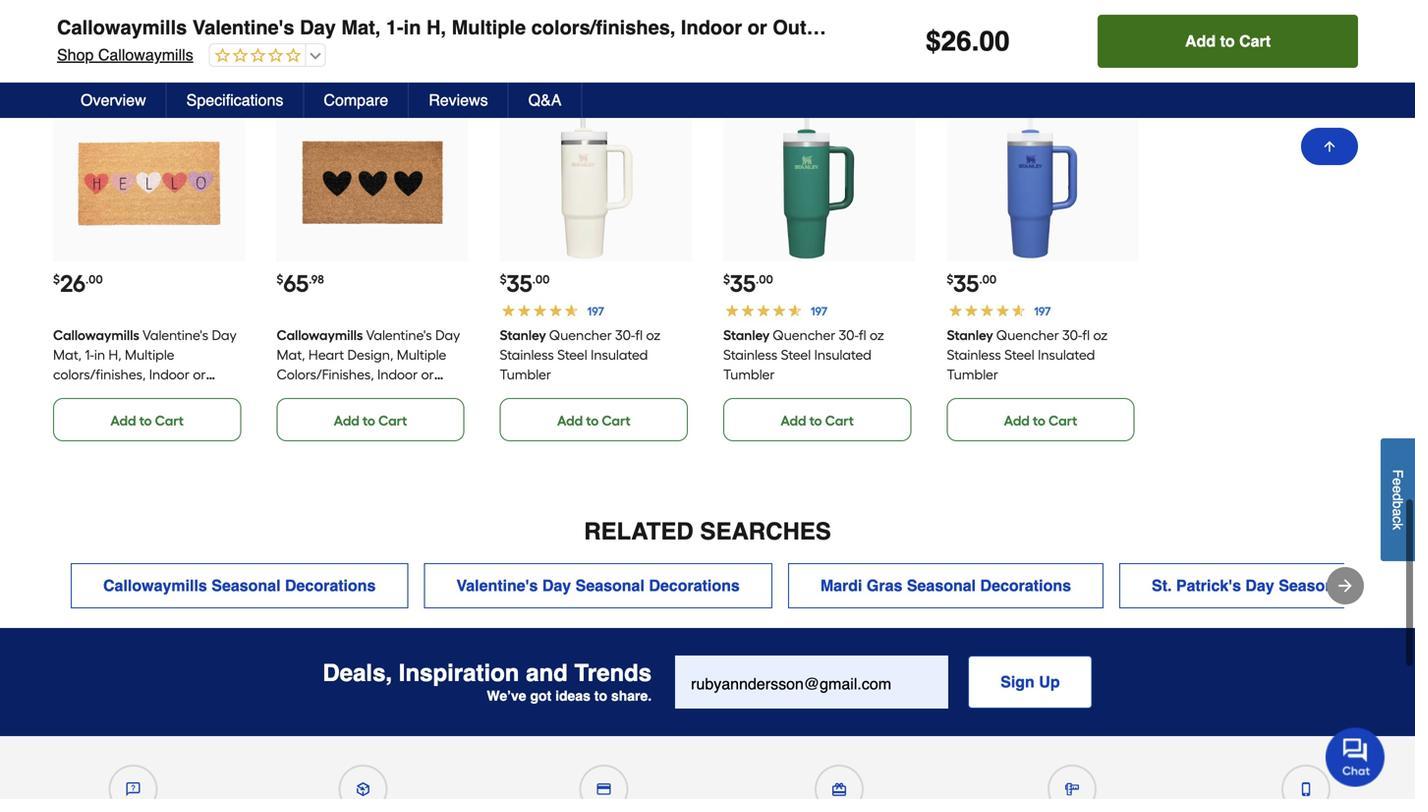 Task type: vqa. For each thing, say whether or not it's contained in the screenshot.
the left give
no



Task type: locate. For each thing, give the bounding box(es) containing it.
sign up form
[[675, 655, 1092, 708]]

1 horizontal spatial stainless
[[723, 346, 778, 363]]

26 for .
[[941, 26, 972, 57]]

3 stanley quencher 30-fl oz stainless steel insulated tumbler image from the left
[[966, 106, 1120, 259]]

$ 35 .00 for fifth add to cart link from left
[[947, 269, 997, 298]]

or
[[742, 8, 761, 31], [748, 16, 767, 39], [193, 366, 206, 383], [421, 366, 434, 383]]

3 steel from the left
[[1004, 346, 1034, 363]]

overview button
[[61, 83, 167, 118]]

1 .00 from the left
[[85, 272, 103, 286]]

2 add to cart link from the left
[[276, 398, 465, 441]]

2 horizontal spatial fl
[[1082, 327, 1090, 343]]

callowaymills inside 65 list item
[[276, 327, 363, 343]]

multiple inside valentine's day mat, 1-in h, multiple colors/finishes, indoor or outdoor use, heart design
[[125, 346, 174, 363]]

2 stainless from the left
[[723, 346, 778, 363]]

2 $ 35 .00 from the left
[[723, 269, 773, 298]]

cart for 4th add to cart link from left
[[825, 412, 854, 429]]

or inside valentine's day mat, heart design, multiple colors/finishes, indoor or outdoor use
[[421, 366, 434, 383]]

4 .00 from the left
[[979, 272, 997, 286]]

.00 for 3rd add to cart link from left
[[532, 272, 550, 286]]

or inside callowaymills valentine's day mat, 1-in h, multiple colors/finishes, indoor or outdoor use, heart design item # 4843375 | model # 107251729
[[742, 8, 761, 31]]

0 horizontal spatial 30-
[[616, 327, 635, 343]]

2 horizontal spatial 30-
[[1062, 327, 1082, 343]]

stanley quencher 30-fl oz stainless steel insulated tumbler image
[[519, 106, 673, 259], [743, 106, 896, 259], [966, 106, 1120, 259]]

in down $ 26 .00
[[94, 346, 105, 363]]

in for callowaymills valentine's day mat, 1-in h, multiple colors/finishes, indoor or outdoor use, heart design item # 4843375 | model # 107251729
[[398, 8, 415, 31]]

to inside 26 list item
[[139, 412, 152, 429]]

1- for callowaymills valentine's day mat, 1-in h, multiple colors/finishes, indoor or outdoor use, heart design item # 4843375 | model # 107251729
[[380, 8, 398, 31]]

1 horizontal spatial 26
[[941, 26, 972, 57]]

add for 4th add to cart link from left
[[781, 412, 806, 429]]

in inside callowaymills valentine's day mat, 1-in h, multiple colors/finishes, indoor or outdoor use, heart design item # 4843375 | model # 107251729
[[398, 8, 415, 31]]

cart
[[1239, 32, 1271, 50], [155, 412, 184, 429], [378, 412, 407, 429], [602, 412, 631, 429], [825, 412, 854, 429], [1049, 412, 1077, 429]]

3 stainless from the left
[[947, 346, 1001, 363]]

add to cart
[[1185, 32, 1271, 50], [110, 412, 184, 429], [334, 412, 407, 429], [557, 412, 631, 429], [781, 412, 854, 429], [1004, 412, 1077, 429]]

1 horizontal spatial stanley
[[723, 327, 770, 343]]

h, inside callowaymills valentine's day mat, 1-in h, multiple colors/finishes, indoor or outdoor use, heart design item # 4843375 | model # 107251729
[[421, 8, 440, 31]]

valentine's inside valentine's day mat, 1-in h, multiple colors/finishes, indoor or outdoor use, heart design
[[142, 327, 208, 343]]

.00 for fifth add to cart link from left
[[979, 272, 997, 286]]

steel for 3rd add to cart link from left
[[558, 346, 588, 363]]

to inside deals, inspiration and trends we've got ideas to share.
[[594, 688, 607, 703]]

1 horizontal spatial #
[[197, 37, 204, 53]]

2 30- from the left
[[839, 327, 859, 343]]

cart for add to cart link within the 65 list item
[[378, 412, 407, 429]]

in
[[398, 8, 415, 31], [404, 16, 421, 39], [94, 346, 105, 363]]

shop callowaymills down 4843375
[[51, 62, 187, 81]]

1- for callowaymills valentine's day mat, 1-in h, multiple colors/finishes, indoor or outdoor use, heart design
[[386, 16, 404, 39]]

3 35 from the left
[[954, 269, 979, 298]]

0 horizontal spatial 35
[[507, 269, 532, 298]]

2 insulated from the left
[[814, 346, 872, 363]]

3 insulated from the left
[[1038, 346, 1095, 363]]

stainless
[[500, 346, 554, 363], [723, 346, 778, 363], [947, 346, 1001, 363]]

q&a
[[528, 91, 562, 109]]

1 horizontal spatial insulated
[[814, 346, 872, 363]]

1 horizontal spatial $ 35 .00
[[723, 269, 773, 298]]

outdoor
[[767, 8, 844, 31], [773, 16, 850, 39], [53, 386, 106, 402], [276, 386, 329, 402]]

0 horizontal spatial fl
[[635, 327, 643, 343]]

0 horizontal spatial stanley
[[500, 327, 546, 343]]

shop callowaymills up overview
[[57, 46, 193, 64]]

quencher for 3rd add to cart link from left
[[549, 327, 612, 343]]

1 # from the left
[[82, 37, 89, 53]]

2 horizontal spatial 35
[[954, 269, 979, 298]]

to for add to cart link within the 65 list item
[[363, 412, 375, 429]]

2 horizontal spatial stainless
[[947, 346, 1001, 363]]

.00
[[85, 272, 103, 286], [532, 272, 550, 286], [756, 272, 773, 286], [979, 272, 997, 286]]

2 horizontal spatial decorations
[[980, 576, 1071, 594]]

3 decorations from the left
[[980, 576, 1071, 594]]

h,
[[421, 8, 440, 31], [427, 16, 446, 39], [108, 346, 121, 363]]

2 horizontal spatial $ 35 .00
[[947, 269, 997, 298]]

in up compare button
[[398, 8, 415, 31]]

1 horizontal spatial 30-
[[839, 327, 859, 343]]

26 inside list item
[[60, 269, 85, 298]]

2 quencher 30-fl oz stainless steel insulated tumbler from the left
[[723, 327, 884, 383]]

quencher 30-fl oz stainless steel insulated tumbler for 4th add to cart link from left
[[723, 327, 884, 383]]

1- down $ 26 .00
[[85, 346, 94, 363]]

5 add to cart link from the left
[[947, 398, 1135, 441]]

2 quencher from the left
[[773, 327, 836, 343]]

1 quencher 30-fl oz stainless steel insulated tumbler from the left
[[500, 327, 661, 383]]

multiple
[[446, 8, 520, 31], [452, 16, 526, 39], [125, 346, 174, 363], [397, 346, 446, 363]]

colors/finishes,
[[525, 8, 670, 31], [531, 16, 676, 39], [53, 366, 146, 383]]

1 e from the top
[[1390, 478, 1406, 485]]

0 horizontal spatial #
[[82, 37, 89, 53]]

zero stars image down 107251729
[[204, 63, 296, 81]]

cart inside 26 list item
[[155, 412, 184, 429]]

colors/finishes, for callowaymills valentine's day mat, 1-in h, multiple colors/finishes, indoor or outdoor use, heart design item # 4843375 | model # 107251729
[[525, 8, 670, 31]]

shop down item
[[51, 62, 88, 81]]

3 $ 35 .00 from the left
[[947, 269, 997, 298]]

callowaymills valentine's day mat, 1-in h, multiple colors/finishes, indoor or outdoor use, heart design
[[57, 16, 1024, 39]]

indoor
[[675, 8, 736, 31], [681, 16, 742, 39], [149, 366, 190, 383], [377, 366, 418, 383]]

0 horizontal spatial tumbler
[[500, 366, 551, 383]]

to for 3rd add to cart link from left
[[586, 412, 599, 429]]

1 30- from the left
[[616, 327, 635, 343]]

1 stanley from the left
[[500, 327, 546, 343]]

3 oz from the left
[[1093, 327, 1108, 343]]

quencher 30-fl oz stainless steel insulated tumbler
[[500, 327, 661, 383], [723, 327, 884, 383], [947, 327, 1108, 383]]

c
[[1390, 516, 1406, 523]]

to inside button
[[1220, 32, 1235, 50]]

fl for 4th add to cart link from left
[[859, 327, 866, 343]]

add to cart for 3rd add to cart link from left
[[557, 412, 631, 429]]

callowaymills seasonal decorations
[[103, 576, 376, 594]]

2 e from the top
[[1390, 485, 1406, 493]]

zero stars image up specifications
[[210, 47, 301, 65]]

valentine's day mat, heart design, multiple colors/finishes, indoor or outdoor use
[[276, 327, 460, 402]]

# right "model"
[[197, 37, 204, 53]]

shop up overview
[[57, 46, 94, 64]]

add inside add to cart button
[[1185, 32, 1216, 50]]

insulated
[[591, 346, 648, 363], [814, 346, 872, 363], [1038, 346, 1095, 363]]

2 horizontal spatial steel
[[1004, 346, 1034, 363]]

oz
[[646, 327, 661, 343], [870, 327, 884, 343], [1093, 327, 1108, 343]]

add
[[1185, 32, 1216, 50], [110, 412, 136, 429], [334, 412, 360, 429], [557, 412, 583, 429], [781, 412, 806, 429], [1004, 412, 1030, 429]]

3 stanley from the left
[[947, 327, 993, 343]]

valentine's inside valentine's day mat, heart design, multiple colors/finishes, indoor or outdoor use
[[366, 327, 432, 343]]

previously viewed heading
[[51, 49, 1364, 88]]

h, for callowaymills valentine's day mat, 1-in h, multiple colors/finishes, indoor or outdoor use, heart design item # 4843375 | model # 107251729
[[421, 8, 440, 31]]

inspiration
[[399, 659, 519, 686]]

decoratio
[[1352, 576, 1415, 594]]

1 vertical spatial 26
[[60, 269, 85, 298]]

1 horizontal spatial oz
[[870, 327, 884, 343]]

mardi gras seasonal decorations link
[[788, 563, 1104, 608]]

add to cart inside 65 list item
[[334, 412, 407, 429]]

2 horizontal spatial stanley
[[947, 327, 993, 343]]

oz for 4th add to cart link from left
[[870, 327, 884, 343]]

1 $ 35 .00 from the left
[[500, 269, 550, 298]]

2 steel from the left
[[781, 346, 811, 363]]

2 # from the left
[[197, 37, 204, 53]]

1 horizontal spatial quencher
[[773, 327, 836, 343]]

0 horizontal spatial 26
[[60, 269, 85, 298]]

$ 65 .98
[[276, 269, 324, 298]]

1 seasonal from the left
[[212, 576, 281, 594]]

mat,
[[335, 8, 375, 31], [341, 16, 381, 39], [53, 346, 82, 363], [276, 346, 305, 363]]

.98
[[309, 272, 324, 286]]

0 horizontal spatial quencher 30-fl oz stainless steel insulated tumbler
[[500, 327, 661, 383]]

and
[[526, 659, 568, 686]]

35 for 3rd add to cart link from left
[[507, 269, 532, 298]]

3 30- from the left
[[1062, 327, 1082, 343]]

colors/finishes,
[[276, 366, 374, 383]]

trends
[[574, 659, 652, 686]]

2 horizontal spatial quencher
[[996, 327, 1059, 343]]

2 stanley quencher 30-fl oz stainless steel insulated tumbler image from the left
[[743, 106, 896, 259]]

or inside valentine's day mat, 1-in h, multiple colors/finishes, indoor or outdoor use, heart design
[[193, 366, 206, 383]]

use,
[[850, 8, 891, 31], [856, 16, 897, 39], [109, 386, 135, 402]]

|
[[147, 37, 150, 53]]

specifications button
[[167, 83, 304, 118]]

0 horizontal spatial insulated
[[591, 346, 648, 363]]

st. patrick's day seasonal decoratio
[[1152, 576, 1415, 594]]

chevron down image
[[1323, 0, 1343, 16]]

1 add to cart link from the left
[[53, 398, 241, 441]]

0 horizontal spatial 35 list item
[[500, 104, 692, 441]]

callowaymills inside 26 list item
[[53, 327, 139, 343]]

quencher for fifth add to cart link from left
[[996, 327, 1059, 343]]

1 stanley quencher 30-fl oz stainless steel insulated tumbler image from the left
[[519, 106, 673, 259]]

1 horizontal spatial tumbler
[[723, 366, 775, 383]]

add to cart for add to cart link in the 26 list item
[[110, 412, 184, 429]]

3 quencher 30-fl oz stainless steel insulated tumbler from the left
[[947, 327, 1108, 383]]

indoor inside valentine's day mat, heart design, multiple colors/finishes, indoor or outdoor use
[[377, 366, 418, 383]]

1 steel from the left
[[558, 346, 588, 363]]

0 horizontal spatial stanley quencher 30-fl oz stainless steel insulated tumbler image
[[519, 106, 673, 259]]

0 horizontal spatial steel
[[558, 346, 588, 363]]

in for callowaymills valentine's day mat, 1-in h, multiple colors/finishes, indoor or outdoor use, heart design
[[404, 16, 421, 39]]

1- inside valentine's day mat, 1-in h, multiple colors/finishes, indoor or outdoor use, heart design
[[85, 346, 94, 363]]

outdoor inside callowaymills valentine's day mat, 1-in h, multiple colors/finishes, indoor or outdoor use, heart design item # 4843375 | model # 107251729
[[767, 8, 844, 31]]

add for 3rd add to cart link from left
[[557, 412, 583, 429]]

2 oz from the left
[[870, 327, 884, 343]]

3 seasonal from the left
[[907, 576, 976, 594]]

1 horizontal spatial decorations
[[649, 576, 740, 594]]

.00 for 4th add to cart link from left
[[756, 272, 773, 286]]

related
[[584, 518, 694, 545]]

1 stainless from the left
[[500, 346, 554, 363]]

2 horizontal spatial 35 list item
[[947, 104, 1139, 441]]

oz for fifth add to cart link from left
[[1093, 327, 1108, 343]]

decorations up deals,
[[285, 576, 376, 594]]

specifications
[[186, 91, 283, 109]]

b
[[1390, 501, 1406, 508]]

decorations up sign up
[[980, 576, 1071, 594]]

2 fl from the left
[[859, 327, 866, 343]]

1 decorations from the left
[[285, 576, 376, 594]]

valentine's day seasonal decorations link
[[424, 563, 772, 608]]

1 fl from the left
[[635, 327, 643, 343]]

sign up
[[1001, 673, 1060, 691]]

30- for 3rd add to cart link from left
[[616, 327, 635, 343]]

in up reviews button on the top left of the page
[[404, 16, 421, 39]]

2 horizontal spatial insulated
[[1038, 346, 1095, 363]]

q&a button
[[509, 83, 582, 118]]

stainless for 4th add to cart link from left
[[723, 346, 778, 363]]

1 horizontal spatial steel
[[781, 346, 811, 363]]

Email Address email field
[[675, 655, 949, 708]]

1 35 from the left
[[507, 269, 532, 298]]

valentine's inside callowaymills valentine's day mat, 1-in h, multiple colors/finishes, indoor or outdoor use, heart design item # 4843375 | model # 107251729
[[187, 8, 288, 31]]

arrow right image
[[1336, 576, 1355, 595]]

0 horizontal spatial quencher
[[549, 327, 612, 343]]

decorations
[[285, 576, 376, 594], [649, 576, 740, 594], [980, 576, 1071, 594]]

1- up compare
[[380, 8, 398, 31]]

65
[[283, 269, 309, 298]]

steel for fifth add to cart link from left
[[1004, 346, 1034, 363]]

shop
[[57, 46, 94, 64], [51, 62, 88, 81]]

heart
[[897, 8, 947, 31], [903, 16, 953, 39], [308, 346, 344, 363], [139, 386, 174, 402]]

colors/finishes, for callowaymills valentine's day mat, 1-in h, multiple colors/finishes, indoor or outdoor use, heart design
[[531, 16, 676, 39]]

sign
[[1001, 673, 1035, 691]]

1 horizontal spatial 35 list item
[[723, 104, 915, 441]]

2 35 from the left
[[730, 269, 756, 298]]

fl
[[635, 327, 643, 343], [859, 327, 866, 343], [1082, 327, 1090, 343]]

customer care image
[[126, 782, 140, 796]]

shop callowaymills
[[57, 46, 193, 64], [51, 62, 187, 81]]

35 list item
[[500, 104, 692, 441], [723, 104, 915, 441], [947, 104, 1139, 441]]

2 horizontal spatial oz
[[1093, 327, 1108, 343]]

2 horizontal spatial tumbler
[[947, 366, 998, 383]]

35 for 4th add to cart link from left
[[730, 269, 756, 298]]

valentine's
[[187, 8, 288, 31], [192, 16, 294, 39], [142, 327, 208, 343], [366, 327, 432, 343], [456, 576, 538, 594]]

$ 35 .00 for 4th add to cart link from left
[[723, 269, 773, 298]]

h, inside valentine's day mat, 1-in h, multiple colors/finishes, indoor or outdoor use, heart design
[[108, 346, 121, 363]]

2 horizontal spatial stanley quencher 30-fl oz stainless steel insulated tumbler image
[[966, 106, 1120, 259]]

30-
[[616, 327, 635, 343], [839, 327, 859, 343], [1062, 327, 1082, 343]]

2 .00 from the left
[[532, 272, 550, 286]]

add inside 26 list item
[[110, 412, 136, 429]]

1 quencher from the left
[[549, 327, 612, 343]]

1 horizontal spatial quencher 30-fl oz stainless steel insulated tumbler
[[723, 327, 884, 383]]

e
[[1390, 478, 1406, 485], [1390, 485, 1406, 493]]

decorations down related searches
[[649, 576, 740, 594]]

compare
[[324, 91, 388, 109]]

shop for zero stars image underneath 107251729
[[51, 62, 88, 81]]

3 quencher from the left
[[996, 327, 1059, 343]]

valentine's day mat, 1-in h, multiple colors/finishes, indoor or outdoor use, heart design
[[53, 327, 237, 402]]

$
[[926, 26, 941, 57], [53, 272, 60, 286], [276, 272, 283, 286], [500, 272, 507, 286], [723, 272, 730, 286], [947, 272, 954, 286]]

add to cart link inside 65 list item
[[276, 398, 465, 441]]

1 horizontal spatial stanley quencher 30-fl oz stainless steel insulated tumbler image
[[743, 106, 896, 259]]

day
[[294, 8, 330, 31], [300, 16, 336, 39], [212, 327, 237, 343], [435, 327, 460, 343], [542, 576, 571, 594], [1246, 576, 1274, 594]]

2 horizontal spatial quencher 30-fl oz stainless steel insulated tumbler
[[947, 327, 1108, 383]]

decorations for valentine's day seasonal decorations
[[649, 576, 740, 594]]

add to cart inside 26 list item
[[110, 412, 184, 429]]

0 horizontal spatial oz
[[646, 327, 661, 343]]

k
[[1390, 523, 1406, 530]]

we've
[[487, 688, 526, 703]]

add to cart inside button
[[1185, 32, 1271, 50]]

$ 35 .00
[[500, 269, 550, 298], [723, 269, 773, 298], [947, 269, 997, 298]]

heart outline image
[[341, 60, 364, 84]]

to for add to cart link in the 26 list item
[[139, 412, 152, 429]]

colors/finishes, inside callowaymills valentine's day mat, 1-in h, multiple colors/finishes, indoor or outdoor use, heart design item # 4843375 | model # 107251729
[[525, 8, 670, 31]]

35
[[507, 269, 532, 298], [730, 269, 756, 298], [954, 269, 979, 298]]

3 .00 from the left
[[756, 272, 773, 286]]

2 decorations from the left
[[649, 576, 740, 594]]

steel
[[558, 346, 588, 363], [781, 346, 811, 363], [1004, 346, 1034, 363]]

0 vertical spatial 26
[[941, 26, 972, 57]]

to inside 65 list item
[[363, 412, 375, 429]]

1 horizontal spatial fl
[[859, 327, 866, 343]]

stanley quencher 30-fl oz stainless steel insulated tumbler image for 3rd add to cart link from left
[[519, 106, 673, 259]]

e up b
[[1390, 485, 1406, 493]]

1 insulated from the left
[[591, 346, 648, 363]]

quencher
[[549, 327, 612, 343], [773, 327, 836, 343], [996, 327, 1059, 343]]

zero stars image
[[210, 47, 301, 65], [204, 63, 296, 81]]

callowaymills seasonal decorations link
[[71, 563, 408, 608]]

0 horizontal spatial $ 35 .00
[[500, 269, 550, 298]]

to
[[1220, 32, 1235, 50], [139, 412, 152, 429], [363, 412, 375, 429], [586, 412, 599, 429], [809, 412, 822, 429], [1033, 412, 1046, 429], [594, 688, 607, 703]]

3 fl from the left
[[1082, 327, 1090, 343]]

item number 4 8 4 3 3 7 5 and model number 1 0 7 2 5 1 7 2 9 element
[[51, 35, 1364, 55]]

1- inside callowaymills valentine's day mat, 1-in h, multiple colors/finishes, indoor or outdoor use, heart design item # 4843375 | model # 107251729
[[380, 8, 398, 31]]

reviews
[[429, 91, 488, 109]]

1-
[[380, 8, 398, 31], [386, 16, 404, 39], [85, 346, 94, 363]]

use
[[333, 386, 356, 402]]

107251729
[[204, 37, 273, 53]]

1 oz from the left
[[646, 327, 661, 343]]

cart inside button
[[1239, 32, 1271, 50]]

0 horizontal spatial stainless
[[500, 346, 554, 363]]

# right item
[[82, 37, 89, 53]]

cart inside 65 list item
[[378, 412, 407, 429]]

design inside callowaymills valentine's day mat, 1-in h, multiple colors/finishes, indoor or outdoor use, heart design item # 4843375 | model # 107251729
[[953, 8, 1018, 31]]

1 horizontal spatial 35
[[730, 269, 756, 298]]

heart inside callowaymills valentine's day mat, 1-in h, multiple colors/finishes, indoor or outdoor use, heart design item # 4843375 | model # 107251729
[[897, 8, 947, 31]]

e up d
[[1390, 478, 1406, 485]]

use, for callowaymills valentine's day mat, 1-in h, multiple colors/finishes, indoor or outdoor use, heart design
[[856, 16, 897, 39]]

26
[[941, 26, 972, 57], [60, 269, 85, 298]]

stanley
[[500, 327, 546, 343], [723, 327, 770, 343], [947, 327, 993, 343]]

design
[[953, 8, 1018, 31], [958, 16, 1024, 39], [178, 386, 220, 402]]

0 horizontal spatial decorations
[[285, 576, 376, 594]]

sign up button
[[968, 655, 1092, 708]]

1- up compare button
[[386, 16, 404, 39]]

add inside 65 list item
[[334, 412, 360, 429]]

use, inside callowaymills valentine's day mat, 1-in h, multiple colors/finishes, indoor or outdoor use, heart design item # 4843375 | model # 107251729
[[850, 8, 891, 31]]



Task type: describe. For each thing, give the bounding box(es) containing it.
h, for callowaymills valentine's day mat, 1-in h, multiple colors/finishes, indoor or outdoor use, heart design
[[427, 16, 446, 39]]

f e e d b a c k
[[1390, 469, 1406, 530]]

stanley quencher 30-fl oz stainless steel insulated tumbler image for fifth add to cart link from left
[[966, 106, 1120, 259]]

cart for add to cart link in the 26 list item
[[155, 412, 184, 429]]

65 list item
[[276, 104, 468, 441]]

fl for 3rd add to cart link from left
[[635, 327, 643, 343]]

callowaymills valentine's day mat, heart design, multiple colors/finishes, indoor or outdoor use image
[[296, 106, 449, 259]]

ideas
[[555, 688, 591, 703]]

reviews button
[[409, 83, 509, 118]]

add for add to cart link within the 65 list item
[[334, 412, 360, 429]]

f
[[1390, 469, 1406, 478]]

add for fifth add to cart link from left
[[1004, 412, 1030, 429]]

valentine's for valentine's day mat, 1-in h, multiple colors/finishes, indoor or outdoor use, heart design
[[142, 327, 208, 343]]

design,
[[347, 346, 393, 363]]

shop callowaymills for zero stars image above specifications
[[57, 46, 193, 64]]

add to cart for 4th add to cart link from left
[[781, 412, 854, 429]]

decorations for mardi gras seasonal decorations
[[980, 576, 1071, 594]]

26 for .00
[[60, 269, 85, 298]]

stanley quencher 30-fl oz stainless steel insulated tumbler image for 4th add to cart link from left
[[743, 106, 896, 259]]

day inside "valentine's day seasonal decorations" link
[[542, 576, 571, 594]]

.
[[972, 26, 979, 57]]

quencher for 4th add to cart link from left
[[773, 327, 836, 343]]

$ inside $ 65 .98
[[276, 272, 283, 286]]

shop for zero stars image above specifications
[[57, 46, 94, 64]]

insulated for fifth add to cart link from left
[[1038, 346, 1095, 363]]

stainless for 3rd add to cart link from left
[[500, 346, 554, 363]]

00
[[979, 26, 1010, 57]]

mat, inside valentine's day mat, 1-in h, multiple colors/finishes, indoor or outdoor use, heart design
[[53, 346, 82, 363]]

design for callowaymills valentine's day mat, 1-in h, multiple colors/finishes, indoor or outdoor use, heart design
[[958, 16, 1024, 39]]

callowaymills inside callowaymills valentine's day mat, 1-in h, multiple colors/finishes, indoor or outdoor use, heart design item # 4843375 | model # 107251729
[[51, 8, 181, 31]]

day inside valentine's day mat, 1-in h, multiple colors/finishes, indoor or outdoor use, heart design
[[212, 327, 237, 343]]

outdoor inside valentine's day mat, heart design, multiple colors/finishes, indoor or outdoor use
[[276, 386, 329, 402]]

deals,
[[323, 659, 392, 686]]

day inside valentine's day mat, heart design, multiple colors/finishes, indoor or outdoor use
[[435, 327, 460, 343]]

arrow up image
[[1322, 139, 1338, 154]]

$ 26 . 00
[[926, 26, 1010, 57]]

$ inside $ 26 .00
[[53, 272, 60, 286]]

.00 inside $ 26 .00
[[85, 272, 103, 286]]

35 for fifth add to cart link from left
[[954, 269, 979, 298]]

quencher 30-fl oz stainless steel insulated tumbler for 3rd add to cart link from left
[[500, 327, 661, 383]]

add to cart for fifth add to cart link from left
[[1004, 412, 1077, 429]]

3 35 list item from the left
[[947, 104, 1139, 441]]

indoor inside valentine's day mat, 1-in h, multiple colors/finishes, indoor or outdoor use, heart design
[[149, 366, 190, 383]]

pickup image
[[356, 782, 370, 796]]

item
[[51, 37, 78, 53]]

share.
[[611, 688, 652, 703]]

gras
[[867, 576, 903, 594]]

2 35 list item from the left
[[723, 104, 915, 441]]

2 tumbler from the left
[[723, 366, 775, 383]]

design for callowaymills valentine's day mat, 1-in h, multiple colors/finishes, indoor or outdoor use, heart design item # 4843375 | model # 107251729
[[953, 8, 1018, 31]]

day inside callowaymills valentine's day mat, 1-in h, multiple colors/finishes, indoor or outdoor use, heart design item # 4843375 | model # 107251729
[[294, 8, 330, 31]]

f e e d b a c k button
[[1381, 438, 1415, 561]]

heart inside valentine's day mat, 1-in h, multiple colors/finishes, indoor or outdoor use, heart design
[[139, 386, 174, 402]]

quencher 30-fl oz stainless steel insulated tumbler for fifth add to cart link from left
[[947, 327, 1108, 383]]

oz for 3rd add to cart link from left
[[646, 327, 661, 343]]

add to cart button
[[1098, 15, 1358, 68]]

1 tumbler from the left
[[500, 366, 551, 383]]

design inside valentine's day mat, 1-in h, multiple colors/finishes, indoor or outdoor use, heart design
[[178, 386, 220, 402]]

30- for fifth add to cart link from left
[[1062, 327, 1082, 343]]

callowaymills valentine's day mat, 1-in h, multiple colors/finishes, indoor or outdoor use, heart design item # 4843375 | model # 107251729
[[51, 8, 1018, 53]]

3 add to cart link from the left
[[500, 398, 688, 441]]

cart for fifth add to cart link from left
[[1049, 412, 1077, 429]]

4843375
[[89, 37, 143, 53]]

1 35 list item from the left
[[500, 104, 692, 441]]

gift card image
[[832, 782, 846, 796]]

$ 26 .00
[[53, 269, 103, 298]]

in inside valentine's day mat, 1-in h, multiple colors/finishes, indoor or outdoor use, heart design
[[94, 346, 105, 363]]

valentine's for valentine's day seasonal decorations
[[456, 576, 538, 594]]

to for fifth add to cart link from left
[[1033, 412, 1046, 429]]

heart inside valentine's day mat, heart design, multiple colors/finishes, indoor or outdoor use
[[308, 346, 344, 363]]

indoor inside callowaymills valentine's day mat, 1-in h, multiple colors/finishes, indoor or outdoor use, heart design item # 4843375 | model # 107251729
[[675, 8, 736, 31]]

add to cart link inside 26 list item
[[53, 398, 241, 441]]

2 seasonal from the left
[[576, 576, 645, 594]]

compare button
[[304, 83, 409, 118]]

related searches
[[584, 518, 831, 545]]

mat, inside valentine's day mat, heart design, multiple colors/finishes, indoor or outdoor use
[[276, 346, 305, 363]]

steel for 4th add to cart link from left
[[781, 346, 811, 363]]

day inside st. patrick's day seasonal decoratio link
[[1246, 576, 1274, 594]]

$ 35 .00 for 3rd add to cart link from left
[[500, 269, 550, 298]]

30- for 4th add to cart link from left
[[839, 327, 859, 343]]

patrick's
[[1176, 576, 1241, 594]]

insulated for 4th add to cart link from left
[[814, 346, 872, 363]]

chat invite button image
[[1326, 727, 1386, 787]]

add to cart for add to cart link within the 65 list item
[[334, 412, 407, 429]]

mat, inside callowaymills valentine's day mat, 1-in h, multiple colors/finishes, indoor or outdoor use, heart design item # 4843375 | model # 107251729
[[335, 8, 375, 31]]

mobile image
[[1299, 782, 1313, 796]]

4 add to cart link from the left
[[723, 398, 911, 441]]

d
[[1390, 493, 1406, 501]]

got
[[530, 688, 552, 703]]

a
[[1390, 508, 1406, 516]]

mardi
[[820, 576, 862, 594]]

multiple inside callowaymills valentine's day mat, 1-in h, multiple colors/finishes, indoor or outdoor use, heart design item # 4843375 | model # 107251729
[[446, 8, 520, 31]]

use, for callowaymills valentine's day mat, 1-in h, multiple colors/finishes, indoor or outdoor use, heart design item # 4843375 | model # 107251729
[[850, 8, 891, 31]]

overview
[[81, 91, 146, 109]]

cart for 3rd add to cart link from left
[[602, 412, 631, 429]]

use, inside valentine's day mat, 1-in h, multiple colors/finishes, indoor or outdoor use, heart design
[[109, 386, 135, 402]]

st.
[[1152, 576, 1172, 594]]

shop callowaymills for zero stars image underneath 107251729
[[51, 62, 187, 81]]

colors/finishes, inside valentine's day mat, 1-in h, multiple colors/finishes, indoor or outdoor use, heart design
[[53, 366, 146, 383]]

to for 4th add to cart link from left
[[809, 412, 822, 429]]

credit card image
[[597, 782, 611, 796]]

searches
[[700, 518, 831, 545]]

viewed
[[735, 54, 820, 83]]

stainless for fifth add to cart link from left
[[947, 346, 1001, 363]]

multiple inside valentine's day mat, heart design, multiple colors/finishes, indoor or outdoor use
[[397, 346, 446, 363]]

4 seasonal from the left
[[1279, 576, 1348, 594]]

insulated for 3rd add to cart link from left
[[591, 346, 648, 363]]

26 list item
[[53, 104, 245, 441]]

up
[[1039, 673, 1060, 691]]

model
[[155, 37, 193, 53]]

valentine's for valentine's day mat, heart design, multiple colors/finishes, indoor or outdoor use
[[366, 327, 432, 343]]

valentine's day seasonal decorations
[[456, 576, 740, 594]]

mardi gras seasonal decorations
[[820, 576, 1071, 594]]

3 tumbler from the left
[[947, 366, 998, 383]]

previously viewed
[[595, 54, 820, 83]]

outdoor inside valentine's day mat, 1-in h, multiple colors/finishes, indoor or outdoor use, heart design
[[53, 386, 106, 402]]

2 stanley from the left
[[723, 327, 770, 343]]

deals, inspiration and trends we've got ideas to share.
[[323, 659, 652, 703]]

add for add to cart link in the 26 list item
[[110, 412, 136, 429]]

callowaymills valentine's day mat, 1-in h, multiple colors/finishes, indoor or outdoor use, heart design image
[[72, 106, 226, 259]]

fl for fifth add to cart link from left
[[1082, 327, 1090, 343]]

st. patrick's day seasonal decoratio link
[[1119, 563, 1415, 608]]

dimensions image
[[1065, 782, 1079, 796]]

previously
[[595, 54, 729, 83]]



